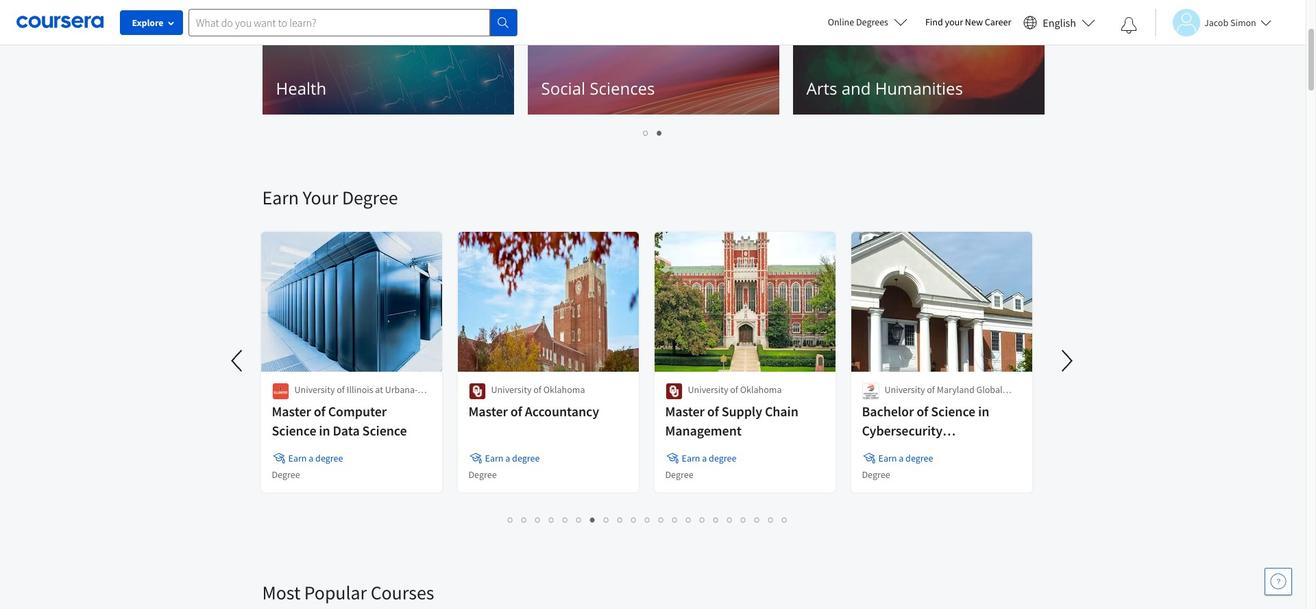 Task type: vqa. For each thing, say whether or not it's contained in the screenshot.
Learn within Learn at your own pace, move between multiple courses, or switch to a different course
no



Task type: locate. For each thing, give the bounding box(es) containing it.
1 list from the top
[[262, 125, 1044, 141]]

social
[[541, 77, 586, 99]]

arts
[[807, 77, 838, 99]]

science
[[931, 403, 976, 420], [272, 422, 316, 439], [363, 422, 407, 439]]

1 horizontal spatial management
[[862, 441, 939, 458]]

16 button
[[710, 512, 725, 527]]

15
[[700, 513, 711, 526]]

list
[[262, 125, 1044, 141], [262, 512, 1034, 527]]

2 master from the left
[[469, 403, 508, 420]]

1 university of oklahoma from the left
[[491, 383, 585, 396]]

illinois
[[347, 383, 373, 396]]

0 vertical spatial and
[[842, 77, 871, 99]]

1 degree from the left
[[316, 452, 343, 464]]

degree down the 'master of supply chain management'
[[709, 452, 737, 464]]

0 horizontal spatial 1 button
[[504, 512, 518, 527]]

0 horizontal spatial oklahoma
[[544, 383, 585, 396]]

1 left 3 "button"
[[508, 513, 514, 526]]

3 master from the left
[[666, 403, 705, 420]]

university of maryland global campus
[[885, 383, 1003, 409]]

of inside university of illinois at urbana- champaign
[[337, 383, 345, 396]]

university up campus
[[885, 383, 925, 396]]

1 vertical spatial management
[[862, 441, 939, 458]]

health
[[276, 77, 327, 99]]

chain
[[765, 403, 799, 420]]

2 button down sciences at the top left
[[653, 125, 667, 141]]

earn down the 'master of supply chain management'
[[682, 452, 701, 464]]

6 button
[[573, 512, 586, 527]]

of up cybersecurity
[[917, 403, 929, 420]]

earn for master of supply chain management
[[682, 452, 701, 464]]

master down university of oklahoma icon
[[469, 403, 508, 420]]

1
[[644, 126, 649, 139], [508, 513, 514, 526]]

master
[[272, 403, 311, 420], [469, 403, 508, 420], [666, 403, 705, 420]]

0 horizontal spatial university of oklahoma
[[491, 383, 585, 396]]

accountancy
[[525, 403, 599, 420]]

degree down cybersecurity
[[906, 452, 934, 464]]

degree down the master of accountancy
[[512, 452, 540, 464]]

science down champaign at the bottom of the page
[[272, 422, 316, 439]]

earn for bachelor of science in cybersecurity management and policy
[[879, 452, 897, 464]]

0 vertical spatial list
[[262, 125, 1044, 141]]

1 university from the left
[[295, 383, 335, 396]]

of inside bachelor of science in cybersecurity management and policy
[[917, 403, 929, 420]]

2 earn a degree from the left
[[485, 452, 540, 464]]

earn your degree carousel element
[[221, 144, 1084, 539]]

cybersecurity
[[862, 422, 943, 439]]

a for computer
[[309, 452, 314, 464]]

0 vertical spatial 2 button
[[653, 125, 667, 141]]

18
[[741, 513, 752, 526]]

earn a degree for supply
[[682, 452, 737, 464]]

15 button
[[696, 512, 711, 527]]

university of maryland global campus image
[[862, 383, 880, 400]]

2
[[657, 126, 663, 139], [522, 513, 527, 526]]

a
[[309, 452, 314, 464], [506, 452, 510, 464], [702, 452, 707, 464], [899, 452, 904, 464]]

most popular courses
[[262, 580, 434, 605]]

14
[[687, 513, 697, 526]]

1 vertical spatial in
[[319, 422, 330, 439]]

1 horizontal spatial and
[[941, 441, 964, 458]]

1 oklahoma from the left
[[544, 383, 585, 396]]

earn down master of computer science in data science
[[288, 452, 307, 464]]

management inside bachelor of science in cybersecurity management and policy
[[862, 441, 939, 458]]

list inside earn your degree carousel element
[[262, 512, 1034, 527]]

2 university of oklahoma from the left
[[688, 383, 782, 396]]

2 list from the top
[[262, 512, 1034, 527]]

1 horizontal spatial university of oklahoma
[[688, 383, 782, 396]]

1 button
[[640, 125, 653, 141], [504, 512, 518, 527]]

university inside university of illinois at urbana- champaign
[[295, 383, 335, 396]]

social sciences image
[[528, 5, 779, 115]]

earn a degree for science
[[879, 452, 934, 464]]

global
[[977, 383, 1003, 396]]

2 university from the left
[[491, 383, 532, 396]]

earn a degree down the 'master of supply chain management'
[[682, 452, 737, 464]]

0 horizontal spatial 2 button
[[518, 512, 532, 527]]

degree for accountancy
[[512, 452, 540, 464]]

a down cybersecurity
[[899, 452, 904, 464]]

earn your degree
[[262, 185, 398, 210]]

0 vertical spatial 1 button
[[640, 125, 653, 141]]

1 master from the left
[[272, 403, 311, 420]]

1 horizontal spatial oklahoma
[[740, 383, 782, 396]]

in left data
[[319, 422, 330, 439]]

20 button
[[765, 512, 780, 527]]

0 horizontal spatial 2
[[522, 513, 527, 526]]

sciences
[[590, 77, 655, 99]]

oklahoma for supply
[[740, 383, 782, 396]]

4 a from the left
[[899, 452, 904, 464]]

of left illinois
[[337, 383, 345, 396]]

a down master of computer science in data science
[[309, 452, 314, 464]]

health link
[[262, 5, 514, 115]]

your
[[303, 185, 338, 210]]

in down global
[[979, 403, 990, 420]]

earn a degree down the master of accountancy
[[485, 452, 540, 464]]

2 horizontal spatial master
[[666, 403, 705, 420]]

master inside master of computer science in data science
[[272, 403, 311, 420]]

university of oklahoma up the master of accountancy
[[491, 383, 585, 396]]

and right the arts
[[842, 77, 871, 99]]

3 button
[[532, 512, 545, 527]]

master for master of computer science in data science
[[272, 403, 311, 420]]

8
[[604, 513, 610, 526]]

university right university of oklahoma image
[[688, 383, 729, 396]]

management down supply at right
[[666, 422, 742, 439]]

0 vertical spatial in
[[979, 403, 990, 420]]

university up the master of accountancy
[[491, 383, 532, 396]]

health image
[[262, 5, 514, 115]]

1 vertical spatial previous slide image
[[221, 344, 254, 377]]

popular
[[304, 580, 367, 605]]

master down university of oklahoma image
[[666, 403, 705, 420]]

management
[[666, 422, 742, 439], [862, 441, 939, 458]]

1 vertical spatial 1
[[508, 513, 514, 526]]

3 a from the left
[[702, 452, 707, 464]]

1 button left 3 "button"
[[504, 512, 518, 527]]

4
[[549, 513, 555, 526]]

university of illinois at urbana-champaign image
[[272, 383, 289, 400]]

1 vertical spatial 2 button
[[518, 512, 532, 527]]

1 button down sciences at the top left
[[640, 125, 653, 141]]

1 horizontal spatial 1 button
[[640, 125, 653, 141]]

earn a degree down data
[[288, 452, 343, 464]]

2 horizontal spatial science
[[931, 403, 976, 420]]

master of accountancy
[[469, 403, 599, 420]]

2 a from the left
[[506, 452, 510, 464]]

bachelor of science in cybersecurity management and policy
[[862, 403, 1002, 458]]

0 vertical spatial 2
[[657, 126, 663, 139]]

0 vertical spatial management
[[666, 422, 742, 439]]

oklahoma up accountancy
[[544, 383, 585, 396]]

1 vertical spatial 2
[[522, 513, 527, 526]]

What do you want to learn? text field
[[189, 9, 490, 36]]

supply
[[722, 403, 763, 420]]

university of oklahoma for accountancy
[[491, 383, 585, 396]]

degrees
[[857, 16, 889, 28]]

in inside bachelor of science in cybersecurity management and policy
[[979, 403, 990, 420]]

a down the 'master of supply chain management'
[[702, 452, 707, 464]]

master for master of supply chain management
[[666, 403, 705, 420]]

university up champaign at the bottom of the page
[[295, 383, 335, 396]]

management down cybersecurity
[[862, 441, 939, 458]]

oklahoma
[[544, 383, 585, 396], [740, 383, 782, 396]]

0 vertical spatial 1
[[644, 126, 649, 139]]

earn a degree
[[288, 452, 343, 464], [485, 452, 540, 464], [682, 452, 737, 464], [879, 452, 934, 464]]

online
[[828, 16, 855, 28]]

2 button
[[653, 125, 667, 141], [518, 512, 532, 527]]

policy
[[966, 441, 1002, 458]]

0 horizontal spatial management
[[666, 422, 742, 439]]

17
[[728, 513, 739, 526]]

university of oklahoma up supply at right
[[688, 383, 782, 396]]

2 oklahoma from the left
[[740, 383, 782, 396]]

3 earn a degree from the left
[[682, 452, 737, 464]]

0 vertical spatial previous slide image
[[231, 0, 264, 11]]

master inside the 'master of supply chain management'
[[666, 403, 705, 420]]

4 degree from the left
[[906, 452, 934, 464]]

oklahoma for accountancy
[[544, 383, 585, 396]]

coursera image
[[16, 11, 104, 33]]

1 vertical spatial and
[[941, 441, 964, 458]]

1 horizontal spatial in
[[979, 403, 990, 420]]

2 button left '3'
[[518, 512, 532, 527]]

of left maryland
[[927, 383, 935, 396]]

4 university from the left
[[885, 383, 925, 396]]

2 button for 1 button corresponding to 2nd list from the bottom
[[653, 125, 667, 141]]

university
[[295, 383, 335, 396], [491, 383, 532, 396], [688, 383, 729, 396], [885, 383, 925, 396]]

earn for master of computer science in data science
[[288, 452, 307, 464]]

1 a from the left
[[309, 452, 314, 464]]

a down the master of accountancy
[[506, 452, 510, 464]]

1 horizontal spatial 1
[[644, 126, 649, 139]]

earn down the master of accountancy
[[485, 452, 504, 464]]

earn down cybersecurity
[[879, 452, 897, 464]]

3
[[536, 513, 541, 526]]

and left policy
[[941, 441, 964, 458]]

1 horizontal spatial master
[[469, 403, 508, 420]]

master of supply chain management
[[666, 403, 799, 439]]

1 horizontal spatial 2 button
[[653, 125, 667, 141]]

earn a degree down cybersecurity
[[879, 452, 934, 464]]

2 inside earn your degree carousel element
[[522, 513, 527, 526]]

19
[[755, 513, 766, 526]]

previous slide image
[[231, 0, 264, 11], [221, 344, 254, 377]]

and inside bachelor of science in cybersecurity management and policy
[[941, 441, 964, 458]]

21 button
[[778, 512, 794, 527]]

3 degree from the left
[[709, 452, 737, 464]]

3 university from the left
[[688, 383, 729, 396]]

degree
[[342, 185, 398, 210], [272, 468, 300, 481], [469, 468, 497, 481], [666, 468, 694, 481], [862, 468, 891, 481]]

0 horizontal spatial in
[[319, 422, 330, 439]]

10 11 12 13 14 15 16 17 18 19 20 21
[[632, 513, 794, 526]]

1 earn a degree from the left
[[288, 452, 343, 464]]

19 button
[[751, 512, 766, 527]]

in
[[979, 403, 990, 420], [319, 422, 330, 439]]

oklahoma up supply at right
[[740, 383, 782, 396]]

2 degree from the left
[[512, 452, 540, 464]]

1 vertical spatial 1 button
[[504, 512, 518, 527]]

of inside the 'master of supply chain management'
[[708, 403, 719, 420]]

a for accountancy
[[506, 452, 510, 464]]

9
[[618, 513, 623, 526]]

None search field
[[189, 9, 518, 36]]

degree for science
[[906, 452, 934, 464]]

university for supply
[[688, 383, 729, 396]]

degree down data
[[316, 452, 343, 464]]

1 down sciences at the top left
[[644, 126, 649, 139]]

university inside university of maryland global campus
[[885, 383, 925, 396]]

0 horizontal spatial 1
[[508, 513, 514, 526]]

of left the computer
[[314, 403, 326, 420]]

5 button
[[559, 512, 573, 527]]

8 button
[[600, 512, 614, 527]]

science down maryland
[[931, 403, 976, 420]]

0 horizontal spatial master
[[272, 403, 311, 420]]

university of oklahoma
[[491, 383, 585, 396], [688, 383, 782, 396]]

1 horizontal spatial science
[[363, 422, 407, 439]]

of left supply at right
[[708, 403, 719, 420]]

4 earn a degree from the left
[[879, 452, 934, 464]]

science down the computer
[[363, 422, 407, 439]]

1 vertical spatial list
[[262, 512, 1034, 527]]

english
[[1043, 15, 1077, 29]]

explore
[[132, 16, 164, 29]]

university of oklahoma image
[[666, 383, 683, 400]]

university for accountancy
[[491, 383, 532, 396]]

master down university of illinois at urbana-champaign image
[[272, 403, 311, 420]]



Task type: describe. For each thing, give the bounding box(es) containing it.
12
[[659, 513, 670, 526]]

earn a degree for computer
[[288, 452, 343, 464]]

7 button
[[586, 512, 600, 527]]

master of computer science in data science
[[272, 403, 407, 439]]

9 button
[[614, 512, 628, 527]]

urbana-
[[385, 383, 418, 396]]

next slide image
[[1051, 344, 1084, 377]]

degree for master of computer science in data science
[[272, 468, 300, 481]]

university of oklahoma for supply
[[688, 383, 782, 396]]

online degrees
[[828, 16, 889, 28]]

champaign
[[295, 397, 341, 409]]

explore button
[[120, 10, 183, 35]]

most
[[262, 580, 301, 605]]

social sciences
[[541, 77, 655, 99]]

in inside master of computer science in data science
[[319, 422, 330, 439]]

show notifications image
[[1121, 17, 1138, 34]]

university of illinois at urbana- champaign
[[295, 383, 418, 409]]

arts and humanities
[[807, 77, 964, 99]]

computer
[[328, 403, 387, 420]]

7
[[590, 513, 596, 526]]

degree for computer
[[316, 452, 343, 464]]

your
[[945, 16, 964, 28]]

university for science
[[885, 383, 925, 396]]

20
[[769, 513, 780, 526]]

11 button
[[641, 512, 656, 527]]

bachelor
[[862, 403, 914, 420]]

1 inside earn your degree carousel element
[[508, 513, 514, 526]]

16
[[714, 513, 725, 526]]

at
[[375, 383, 383, 396]]

of inside university of maryland global campus
[[927, 383, 935, 396]]

jacob
[[1205, 16, 1229, 28]]

2 button for list in the earn your degree carousel element's 1 button
[[518, 512, 532, 527]]

university of oklahoma image
[[469, 383, 486, 400]]

12 button
[[655, 512, 670, 527]]

1 button for 2nd list from the bottom
[[640, 125, 653, 141]]

find
[[926, 16, 944, 28]]

degree for supply
[[709, 452, 737, 464]]

university for computer
[[295, 383, 335, 396]]

0 horizontal spatial and
[[842, 77, 871, 99]]

a for science
[[899, 452, 904, 464]]

4 button
[[545, 512, 559, 527]]

find your new career
[[926, 16, 1012, 28]]

a for supply
[[702, 452, 707, 464]]

science inside bachelor of science in cybersecurity management and policy
[[931, 403, 976, 420]]

14 button
[[682, 512, 697, 527]]

management inside the 'master of supply chain management'
[[666, 422, 742, 439]]

humanities
[[876, 77, 964, 99]]

data
[[333, 422, 360, 439]]

help center image
[[1271, 573, 1287, 590]]

degree for bachelor of science in cybersecurity management and policy
[[862, 468, 891, 481]]

arts and humanities link
[[793, 5, 1045, 115]]

simon
[[1231, 16, 1257, 28]]

new
[[966, 16, 983, 28]]

6
[[577, 513, 582, 526]]

5
[[563, 513, 569, 526]]

degree for master of accountancy
[[469, 468, 497, 481]]

online degrees button
[[817, 7, 919, 37]]

master for master of accountancy
[[469, 403, 508, 420]]

courses
[[371, 580, 434, 605]]

find your new career link
[[919, 14, 1019, 31]]

english button
[[1019, 0, 1101, 45]]

10 button
[[628, 512, 643, 527]]

jacob simon
[[1205, 16, 1257, 28]]

degree for master of supply chain management
[[666, 468, 694, 481]]

jacob simon button
[[1156, 9, 1272, 36]]

11
[[645, 513, 656, 526]]

of left accountancy
[[511, 403, 522, 420]]

18 button
[[737, 512, 752, 527]]

career
[[985, 16, 1012, 28]]

13
[[673, 513, 684, 526]]

of inside master of computer science in data science
[[314, 403, 326, 420]]

of up the master of accountancy
[[534, 383, 542, 396]]

17 button
[[724, 512, 739, 527]]

maryland
[[937, 383, 975, 396]]

21
[[783, 513, 794, 526]]

earn left your
[[262, 185, 299, 210]]

1 button for list in the earn your degree carousel element
[[504, 512, 518, 527]]

social sciences link
[[528, 5, 779, 115]]

campus
[[885, 397, 918, 409]]

0 horizontal spatial science
[[272, 422, 316, 439]]

13 button
[[669, 512, 684, 527]]

1 horizontal spatial 2
[[657, 126, 663, 139]]

10
[[632, 513, 643, 526]]

arts and humanities image
[[793, 5, 1045, 115]]

earn a degree for accountancy
[[485, 452, 540, 464]]

earn for master of accountancy
[[485, 452, 504, 464]]

of up supply at right
[[731, 383, 739, 396]]



